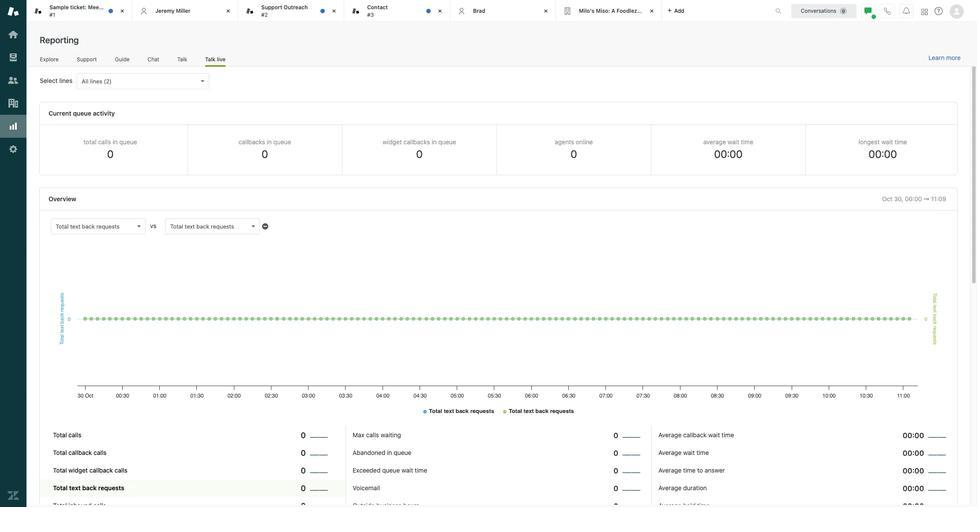 Task type: locate. For each thing, give the bounding box(es) containing it.
guide
[[115, 56, 130, 63]]

support down the reporting
[[77, 56, 97, 63]]

close image inside jeremy miller tab
[[224, 7, 233, 15]]

chat link
[[148, 56, 160, 65]]

miller
[[176, 7, 191, 14]]

3 tab from the left
[[345, 0, 451, 22]]

1 tab from the left
[[27, 0, 133, 22]]

1 talk from the left
[[177, 56, 187, 63]]

talk left the live
[[205, 56, 216, 63]]

more
[[947, 54, 962, 61]]

tab
[[27, 0, 133, 22], [239, 0, 345, 22], [345, 0, 451, 22]]

milo's miso: a foodlez subsidiary
[[580, 7, 667, 14]]

jeremy miller
[[155, 7, 191, 14]]

0 horizontal spatial support
[[77, 56, 97, 63]]

miso:
[[597, 7, 611, 14]]

2 talk from the left
[[205, 56, 216, 63]]

reporting
[[40, 35, 79, 45]]

#1
[[49, 11, 55, 18]]

1 horizontal spatial support
[[262, 4, 283, 11]]

close image
[[118, 7, 127, 15], [224, 7, 233, 15], [436, 7, 445, 15], [542, 7, 551, 15]]

close image left '#3'
[[330, 7, 339, 15]]

talk
[[177, 56, 187, 63], [205, 56, 216, 63]]

brad tab
[[451, 0, 557, 22]]

close image right the at the left top of the page
[[118, 7, 127, 15]]

talk live link
[[205, 56, 226, 67]]

talk right chat
[[177, 56, 187, 63]]

milo's miso: a foodlez subsidiary tab
[[557, 0, 667, 22]]

close image
[[330, 7, 339, 15], [648, 7, 657, 15]]

close image left brad
[[436, 7, 445, 15]]

brad
[[474, 7, 486, 14]]

reporting image
[[8, 121, 19, 132]]

a
[[612, 7, 616, 14]]

2 close image from the left
[[648, 7, 657, 15]]

tab containing sample ticket: meet the ticket
[[27, 0, 133, 22]]

contact
[[368, 4, 388, 11]]

support inside 'link'
[[77, 56, 97, 63]]

#2
[[262, 11, 268, 18]]

talk for talk live
[[205, 56, 216, 63]]

close image left milo's
[[542, 7, 551, 15]]

the
[[103, 4, 111, 11]]

1 horizontal spatial talk
[[205, 56, 216, 63]]

close image left #2
[[224, 7, 233, 15]]

explore
[[40, 56, 59, 63]]

meet
[[88, 4, 101, 11]]

1 horizontal spatial close image
[[648, 7, 657, 15]]

close image inside milo's miso: a foodlez subsidiary tab
[[648, 7, 657, 15]]

main element
[[0, 0, 27, 508]]

1 vertical spatial support
[[77, 56, 97, 63]]

3 close image from the left
[[436, 7, 445, 15]]

get started image
[[8, 29, 19, 40]]

talk inside talk live link
[[205, 56, 216, 63]]

2 tab from the left
[[239, 0, 345, 22]]

conversations button
[[792, 4, 857, 18]]

explore link
[[40, 56, 59, 65]]

learn
[[929, 54, 945, 61]]

admin image
[[8, 144, 19, 155]]

talk inside talk 'link'
[[177, 56, 187, 63]]

close image left add 'dropdown button'
[[648, 7, 657, 15]]

4 close image from the left
[[542, 7, 551, 15]]

0 vertical spatial support
[[262, 4, 283, 11]]

support outreach #2
[[262, 4, 308, 18]]

conversations
[[802, 7, 837, 14]]

chat
[[148, 56, 159, 63]]

support for support
[[77, 56, 97, 63]]

support up #2
[[262, 4, 283, 11]]

2 close image from the left
[[224, 7, 233, 15]]

0 horizontal spatial talk
[[177, 56, 187, 63]]

sample
[[49, 4, 69, 11]]

milo's
[[580, 7, 595, 14]]

0 horizontal spatial close image
[[330, 7, 339, 15]]

sample ticket: meet the ticket #1
[[49, 4, 127, 18]]

support inside support outreach #2
[[262, 4, 283, 11]]

support
[[262, 4, 283, 11], [77, 56, 97, 63]]



Task type: vqa. For each thing, say whether or not it's contained in the screenshot.
the Articles (0)
no



Task type: describe. For each thing, give the bounding box(es) containing it.
jeremy
[[155, 7, 175, 14]]

ticket
[[112, 4, 127, 11]]

1 close image from the left
[[118, 7, 127, 15]]

foodlez
[[617, 7, 638, 14]]

ticket:
[[70, 4, 87, 11]]

zendesk image
[[8, 490, 19, 502]]

learn more
[[929, 54, 962, 61]]

customers image
[[8, 75, 19, 86]]

add button
[[663, 0, 690, 22]]

tab containing contact
[[345, 0, 451, 22]]

tabs tab list
[[27, 0, 767, 22]]

#3
[[368, 11, 374, 18]]

button displays agent's chat status as online. image
[[865, 7, 872, 14]]

contact #3
[[368, 4, 388, 18]]

talk live
[[205, 56, 226, 63]]

live
[[217, 56, 226, 63]]

support link
[[77, 56, 97, 65]]

zendesk products image
[[922, 9, 929, 15]]

guide link
[[115, 56, 130, 65]]

outreach
[[284, 4, 308, 11]]

organizations image
[[8, 98, 19, 109]]

subsidiary
[[639, 7, 667, 14]]

support for support outreach #2
[[262, 4, 283, 11]]

tab containing support outreach
[[239, 0, 345, 22]]

add
[[675, 7, 685, 14]]

get help image
[[936, 7, 944, 15]]

learn more link
[[929, 54, 962, 62]]

1 close image from the left
[[330, 7, 339, 15]]

notifications image
[[904, 7, 911, 14]]

jeremy miller tab
[[133, 0, 239, 22]]

close image inside brad "tab"
[[542, 7, 551, 15]]

zendesk support image
[[8, 6, 19, 17]]

talk link
[[177, 56, 188, 65]]

talk for talk
[[177, 56, 187, 63]]

views image
[[8, 52, 19, 63]]



